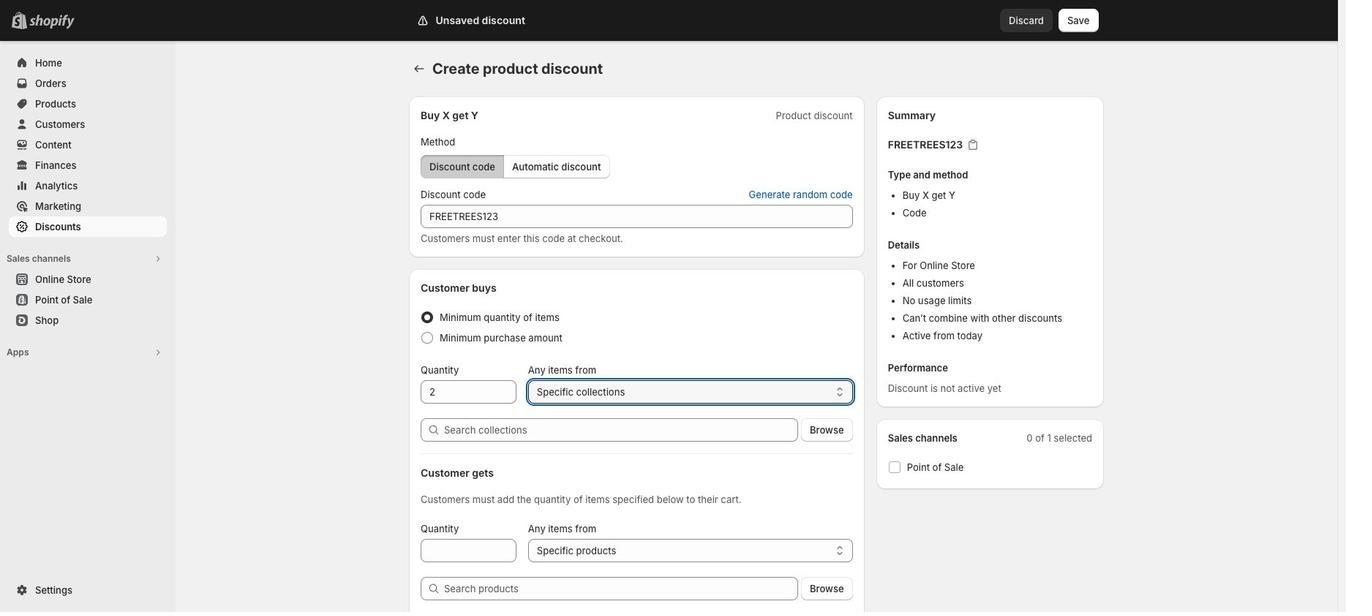 Task type: vqa. For each thing, say whether or not it's contained in the screenshot.
text box
yes



Task type: locate. For each thing, give the bounding box(es) containing it.
None text field
[[421, 205, 853, 228], [421, 380, 516, 404], [421, 539, 516, 563], [421, 205, 853, 228], [421, 380, 516, 404], [421, 539, 516, 563]]

Search products text field
[[444, 577, 798, 601]]



Task type: describe. For each thing, give the bounding box(es) containing it.
Search collections text field
[[444, 419, 798, 442]]

shopify image
[[29, 15, 75, 29]]



